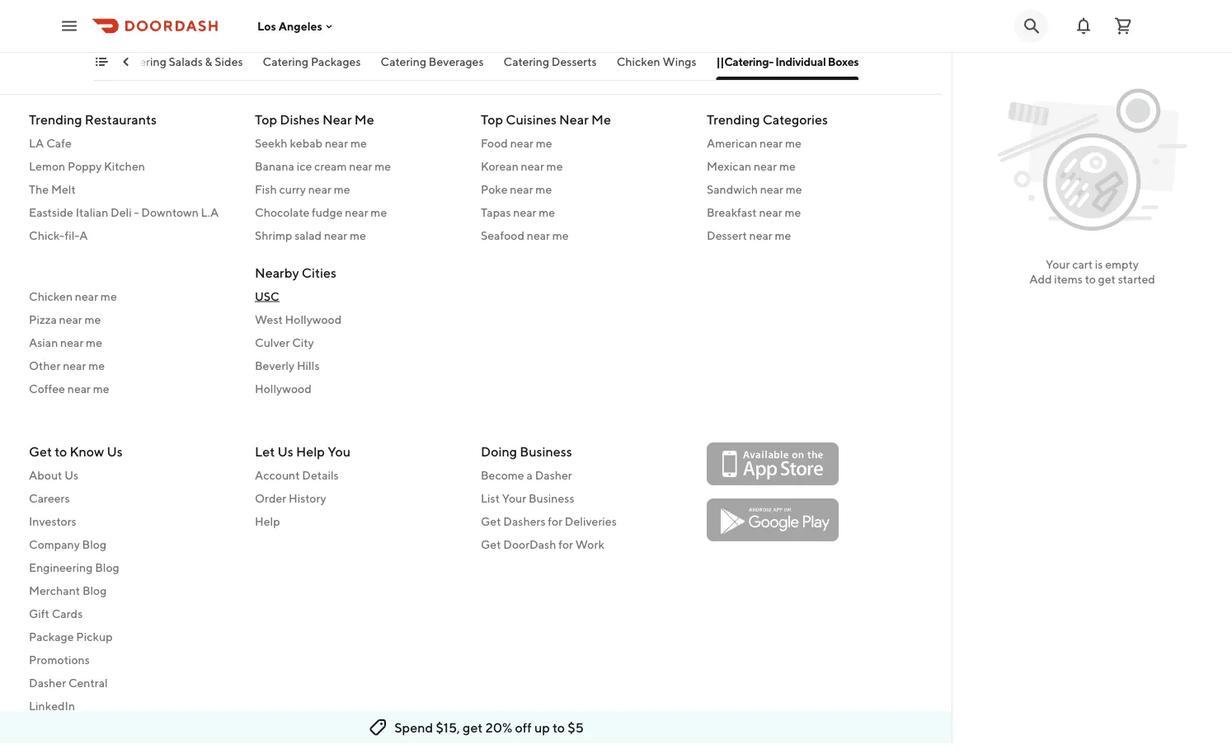 Task type: locate. For each thing, give the bounding box(es) containing it.
get doordash for work link
[[481, 537, 687, 554]]

top cuisines near me
[[481, 111, 611, 127]]

korean
[[481, 159, 519, 173]]

1 vertical spatial for
[[559, 538, 573, 552]]

top for top dishes near me
[[255, 111, 277, 127]]

tapas
[[481, 205, 511, 219]]

get right the $15,
[[463, 721, 483, 736]]

0 vertical spatial blog
[[82, 538, 106, 552]]

cream
[[314, 159, 347, 173]]

us right the know on the left
[[107, 444, 123, 460]]

culver city
[[255, 336, 314, 349]]

me down chicken near me on the left top of page
[[85, 313, 101, 326]]

near up chocolate fudge near me
[[308, 182, 332, 196]]

0 vertical spatial get
[[1099, 273, 1116, 286]]

chicken near me
[[29, 290, 117, 303]]

1 vertical spatial get
[[463, 721, 483, 736]]

1 horizontal spatial chicken
[[617, 55, 661, 68]]

asian
[[29, 336, 58, 349]]

chicken left the "wings"
[[617, 55, 661, 68]]

||catering- individual boxes
[[716, 55, 859, 68]]

eastside italian deli - downtown l.a link
[[29, 204, 235, 221]]

me down korean near me
[[536, 182, 552, 196]]

near up korean near me
[[510, 136, 534, 150]]

us right "let"
[[278, 444, 294, 460]]

your right list
[[502, 492, 526, 506]]

me inside 'link'
[[93, 382, 109, 396]]

careers
[[29, 492, 70, 506]]

merchant
[[29, 584, 80, 598]]

for left work
[[559, 538, 573, 552]]

gift cards link
[[29, 606, 235, 623]]

near
[[325, 136, 348, 150], [510, 136, 534, 150], [760, 136, 783, 150], [349, 159, 372, 173], [521, 159, 544, 173], [754, 159, 777, 173], [308, 182, 332, 196], [510, 182, 533, 196], [760, 182, 784, 196], [345, 205, 368, 219], [513, 205, 537, 219], [759, 205, 783, 219], [324, 229, 347, 242], [527, 229, 550, 242], [749, 229, 773, 242], [75, 290, 98, 303], [59, 313, 82, 326], [60, 336, 84, 349], [63, 359, 86, 372], [67, 382, 91, 396]]

engineering
[[29, 561, 93, 575]]

0 vertical spatial your
[[1046, 258, 1070, 271]]

us for about us
[[65, 469, 78, 483]]

2 vertical spatial to
[[553, 721, 565, 736]]

me for chicken near me
[[101, 290, 117, 303]]

near down the sandwich near me
[[759, 205, 783, 219]]

near for sandwich near me
[[760, 182, 784, 196]]

0 horizontal spatial us
[[65, 469, 78, 483]]

me down american near me link
[[780, 159, 796, 173]]

0 vertical spatial get
[[29, 444, 52, 460]]

dasher inside the dasher central link
[[29, 677, 66, 690]]

1 trending from the left
[[29, 111, 82, 127]]

hollywood up city
[[285, 313, 342, 326]]

city
[[292, 336, 314, 349]]

me for mexican near me
[[780, 159, 796, 173]]

help link
[[255, 514, 461, 530]]

1 vertical spatial help
[[255, 515, 280, 529]]

near for other near me
[[63, 359, 86, 372]]

catering left the desserts
[[504, 55, 549, 68]]

shrimp salad near me
[[255, 229, 366, 242]]

1 vertical spatial get
[[481, 515, 501, 529]]

me down breakfast near me link
[[775, 229, 791, 242]]

1 vertical spatial business
[[529, 492, 575, 506]]

me for top cuisines near me
[[591, 111, 611, 127]]

culver
[[255, 336, 290, 349]]

3 catering from the left
[[381, 55, 427, 68]]

engineering blog link
[[29, 560, 235, 577]]

near inside 'link'
[[67, 382, 91, 396]]

business up "get dashers for deliveries"
[[529, 492, 575, 506]]

top up seekh
[[255, 111, 277, 127]]

catering for catering beverages
[[381, 55, 427, 68]]

catering for catering packages
[[263, 55, 309, 68]]

account details link
[[255, 468, 461, 484]]

business
[[520, 444, 572, 460], [529, 492, 575, 506]]

pickup
[[76, 631, 113, 644]]

help up 'details'
[[296, 444, 325, 460]]

me down tapas near me link in the top of the page
[[553, 229, 569, 242]]

top up food
[[481, 111, 503, 127]]

doing business
[[481, 444, 572, 460]]

me up other near me on the left of page
[[86, 336, 102, 349]]

pizza near me link
[[29, 311, 235, 328]]

top
[[255, 111, 277, 127], [481, 111, 503, 127]]

2 vertical spatial blog
[[82, 584, 107, 598]]

blog for merchant blog
[[82, 584, 107, 598]]

your inside the your cart is empty add items to get started
[[1046, 258, 1070, 271]]

me for poke near me
[[536, 182, 552, 196]]

us down get to know us at the left bottom
[[65, 469, 78, 483]]

get down list
[[481, 515, 501, 529]]

near up the sandwich near me
[[754, 159, 777, 173]]

blog up engineering blog
[[82, 538, 106, 552]]

near for dessert near me
[[749, 229, 773, 242]]

catering packages button
[[263, 54, 361, 80]]

chocolate fudge near me link
[[255, 204, 461, 221]]

get for get doordash for work
[[481, 538, 501, 552]]

1 horizontal spatial near
[[559, 111, 589, 127]]

american near me
[[707, 136, 802, 150]]

trending up cafe
[[29, 111, 82, 127]]

help down "order"
[[255, 515, 280, 529]]

near down korean near me
[[510, 182, 533, 196]]

0 horizontal spatial to
[[55, 444, 67, 460]]

near for breakfast near me
[[759, 205, 783, 219]]

near for cuisines
[[559, 111, 589, 127]]

cuisines
[[506, 111, 557, 127]]

to right up
[[553, 721, 565, 736]]

1 vertical spatial -
[[134, 205, 139, 219]]

0 horizontal spatial me
[[355, 111, 374, 127]]

fish curry near me
[[255, 182, 350, 196]]

near down tapas near me
[[527, 229, 550, 242]]

help
[[296, 444, 325, 460], [255, 515, 280, 529]]

near for pizza near me
[[59, 313, 82, 326]]

2 vertical spatial get
[[481, 538, 501, 552]]

notification bell image
[[1074, 16, 1094, 36]]

get dashers for deliveries link
[[481, 514, 687, 530]]

get down is on the top of page
[[1099, 273, 1116, 286]]

1 vertical spatial dasher
[[29, 677, 66, 690]]

2 near from the left
[[559, 111, 589, 127]]

kebab
[[290, 136, 323, 150]]

order history link
[[255, 491, 461, 507]]

-
[[146, 10, 151, 24], [134, 205, 139, 219]]

food
[[481, 136, 508, 150]]

1 vertical spatial to
[[55, 444, 67, 460]]

near up breakfast near me
[[760, 182, 784, 196]]

1 horizontal spatial help
[[296, 444, 325, 460]]

1 near from the left
[[322, 111, 352, 127]]

merchant blog link
[[29, 583, 235, 600]]

me up coffee near me
[[88, 359, 105, 372]]

near for food near me
[[510, 136, 534, 150]]

me up "banana ice cream near me" link
[[351, 136, 367, 150]]

hollywood down beverly hills
[[255, 382, 312, 396]]

1 horizontal spatial trending
[[707, 111, 760, 127]]

catering down los angeles
[[263, 55, 309, 68]]

near up coffee near me
[[63, 359, 86, 372]]

2 horizontal spatial us
[[278, 444, 294, 460]]

1 me from the left
[[355, 111, 374, 127]]

0 vertical spatial for
[[548, 515, 563, 529]]

to down cart
[[1085, 273, 1096, 286]]

me for food near me
[[536, 136, 552, 150]]

to up about us
[[55, 444, 67, 460]]

near for tapas near me
[[513, 205, 537, 219]]

near up 'seekh kebab near me' link
[[322, 111, 352, 127]]

blog down company blog link at the bottom left of the page
[[95, 561, 119, 575]]

get doordash for work
[[481, 538, 605, 552]]

1 vertical spatial hollywood
[[255, 382, 312, 396]]

me down sandwich near me link
[[785, 205, 801, 219]]

me down top cuisines near me
[[536, 136, 552, 150]]

for
[[548, 515, 563, 529], [559, 538, 573, 552]]

catering left beverages
[[381, 55, 427, 68]]

trending up american
[[707, 111, 760, 127]]

near down food near me at the top of the page
[[521, 159, 544, 173]]

blog down engineering blog
[[82, 584, 107, 598]]

0 horizontal spatial top
[[255, 111, 277, 127]]

linkedin link
[[29, 699, 235, 715]]

me for pizza near me
[[85, 313, 101, 326]]

banana
[[255, 159, 294, 173]]

near down breakfast near me
[[749, 229, 773, 242]]

2 me from the left
[[591, 111, 611, 127]]

me down other near me link
[[93, 382, 109, 396]]

1 horizontal spatial get
[[1099, 273, 1116, 286]]

me down the mexican near me link
[[786, 182, 802, 196]]

near down chicken near me on the left top of page
[[59, 313, 82, 326]]

dasher central
[[29, 677, 108, 690]]

for up get doordash for work
[[548, 515, 563, 529]]

me for american near me
[[785, 136, 802, 150]]

near for dishes
[[322, 111, 352, 127]]

business up the a
[[520, 444, 572, 460]]

eastside
[[29, 205, 73, 219]]

blog inside "link"
[[82, 584, 107, 598]]

hollywood inside "link"
[[255, 382, 312, 396]]

0 horizontal spatial trending
[[29, 111, 82, 127]]

me for tapas near me
[[539, 205, 555, 219]]

dasher up linkedin
[[29, 677, 66, 690]]

near down trending categories
[[760, 136, 783, 150]]

get to know us
[[29, 444, 123, 460]]

careers link
[[29, 491, 235, 507]]

1 horizontal spatial your
[[1046, 258, 1070, 271]]

me up food near me link
[[591, 111, 611, 127]]

1 vertical spatial blog
[[95, 561, 119, 575]]

trending restaurants
[[29, 111, 157, 127]]

tapas near me
[[481, 205, 555, 219]]

near up food near me link
[[559, 111, 589, 127]]

your
[[1046, 258, 1070, 271], [502, 492, 526, 506]]

central
[[68, 677, 108, 690]]

poke near me link
[[481, 181, 687, 198]]

seekh
[[255, 136, 288, 150]]

get left doordash
[[481, 538, 501, 552]]

me down food near me link
[[547, 159, 563, 173]]

0 vertical spatial hollywood
[[285, 313, 342, 326]]

me for top dishes near me
[[355, 111, 374, 127]]

4 catering from the left
[[504, 55, 549, 68]]

chicken inside button
[[617, 55, 661, 68]]

get up about
[[29, 444, 52, 460]]

- right deli
[[134, 205, 139, 219]]

near up other near me on the left of page
[[60, 336, 84, 349]]

spend $15, get 20% off up to $5
[[394, 721, 584, 736]]

0 horizontal spatial your
[[502, 492, 526, 506]]

your up items
[[1046, 258, 1070, 271]]

me up 'seekh kebab near me' link
[[355, 111, 374, 127]]

top for top cuisines near me
[[481, 111, 503, 127]]

0 vertical spatial chicken
[[617, 55, 661, 68]]

near
[[322, 111, 352, 127], [559, 111, 589, 127]]

$15,
[[436, 721, 460, 736]]

2 horizontal spatial to
[[1085, 273, 1096, 286]]

me up seafood near me
[[539, 205, 555, 219]]

0 horizontal spatial near
[[322, 111, 352, 127]]

american
[[707, 136, 758, 150]]

chicken for chicken near me
[[29, 290, 73, 303]]

coffee
[[29, 382, 65, 396]]

me down 'seekh kebab near me' link
[[375, 159, 391, 173]]

chicken up pizza
[[29, 290, 73, 303]]

catering for catering salads & sides
[[121, 55, 166, 68]]

1 horizontal spatial to
[[553, 721, 565, 736]]

2 catering from the left
[[263, 55, 309, 68]]

cities
[[302, 265, 337, 280]]

1 horizontal spatial dasher
[[535, 469, 572, 483]]

categories
[[763, 111, 828, 127]]

2 top from the left
[[481, 111, 503, 127]]

chicken for chicken wings
[[617, 55, 661, 68]]

catering salads & sides
[[121, 55, 243, 68]]

scroll menu navigation left image
[[120, 55, 133, 68]]

- inside eastside italian deli - downtown l.a link
[[134, 205, 139, 219]]

near up seafood near me
[[513, 205, 537, 219]]

cafe
[[46, 136, 72, 150]]

0 horizontal spatial dasher
[[29, 677, 66, 690]]

dasher inside become a dasher link
[[535, 469, 572, 483]]

1 horizontal spatial me
[[591, 111, 611, 127]]

1 horizontal spatial top
[[481, 111, 503, 127]]

0 vertical spatial -
[[146, 10, 151, 24]]

0 vertical spatial dasher
[[535, 469, 572, 483]]

about us link
[[29, 468, 235, 484]]

lemon poppy kitchen
[[29, 159, 145, 173]]

list your business link
[[481, 491, 687, 507]]

pizza near me
[[29, 313, 101, 326]]

0 horizontal spatial chicken
[[29, 290, 73, 303]]

me down categories
[[785, 136, 802, 150]]

2 trending from the left
[[707, 111, 760, 127]]

details
[[302, 469, 339, 483]]

0 horizontal spatial -
[[134, 205, 139, 219]]

me
[[351, 136, 367, 150], [536, 136, 552, 150], [785, 136, 802, 150], [375, 159, 391, 173], [547, 159, 563, 173], [780, 159, 796, 173], [334, 182, 350, 196], [536, 182, 552, 196], [786, 182, 802, 196], [371, 205, 387, 219], [539, 205, 555, 219], [785, 205, 801, 219], [350, 229, 366, 242], [553, 229, 569, 242], [775, 229, 791, 242], [101, 290, 117, 303], [85, 313, 101, 326], [86, 336, 102, 349], [88, 359, 105, 372], [93, 382, 109, 396]]

0 vertical spatial to
[[1085, 273, 1096, 286]]

near down 'seekh kebab near me' link
[[349, 159, 372, 173]]

become
[[481, 469, 524, 483]]

dasher right the a
[[535, 469, 572, 483]]

to inside the your cart is empty add items to get started
[[1085, 273, 1096, 286]]

other
[[29, 359, 61, 372]]

catering right show menu categories image
[[121, 55, 166, 68]]

to
[[1085, 273, 1096, 286], [55, 444, 67, 460], [553, 721, 565, 736]]

- right am
[[146, 10, 151, 24]]

me up pizza near me link
[[101, 290, 117, 303]]

is
[[1095, 258, 1103, 271]]

0 items, open order cart image
[[1114, 16, 1133, 36]]

1 catering from the left
[[121, 55, 166, 68]]

hollywood
[[285, 313, 342, 326], [255, 382, 312, 396]]

tapas near me link
[[481, 204, 687, 221]]

near up pizza near me
[[75, 290, 98, 303]]

near down other near me on the left of page
[[67, 382, 91, 396]]

banana ice cream near me
[[255, 159, 391, 173]]

me for dessert near me
[[775, 229, 791, 242]]

1 top from the left
[[255, 111, 277, 127]]

1 vertical spatial chicken
[[29, 290, 73, 303]]



Task type: vqa. For each thing, say whether or not it's contained in the screenshot.


Task type: describe. For each thing, give the bounding box(es) containing it.
your cart is empty add items to get started
[[1030, 258, 1156, 286]]

culver city link
[[255, 335, 461, 351]]

to for your
[[1085, 273, 1096, 286]]

me down chocolate fudge near me link
[[350, 229, 366, 242]]

show menu categories image
[[95, 55, 108, 68]]

0 horizontal spatial help
[[255, 515, 280, 529]]

chicken near me link
[[29, 288, 235, 305]]

west hollywood link
[[255, 311, 461, 328]]

investors
[[29, 515, 76, 529]]

off
[[515, 721, 532, 736]]

become a dasher link
[[481, 468, 687, 484]]

poppy
[[68, 159, 102, 173]]

$5
[[568, 721, 584, 736]]

sandwich
[[707, 182, 758, 196]]

poke
[[481, 182, 508, 196]]

3:30
[[153, 10, 177, 24]]

get inside the your cart is empty add items to get started
[[1099, 273, 1116, 286]]

0 horizontal spatial get
[[463, 721, 483, 736]]

top dishes near me
[[255, 111, 374, 127]]

10:00 am - 3:30 pm
[[93, 10, 196, 24]]

me down cream
[[334, 182, 350, 196]]

catering desserts
[[504, 55, 597, 68]]

boxes
[[828, 55, 859, 68]]

near for poke near me
[[510, 182, 533, 196]]

trending for trending restaurants
[[29, 111, 82, 127]]

get for get dashers for deliveries
[[481, 515, 501, 529]]

fil-
[[65, 229, 79, 242]]

me for breakfast near me
[[785, 205, 801, 219]]

account
[[255, 469, 300, 483]]

me for coffee near me
[[93, 382, 109, 396]]

promotions
[[29, 654, 90, 667]]

near for asian near me
[[60, 336, 84, 349]]

items
[[1055, 273, 1083, 286]]

add
[[1030, 273, 1052, 286]]

me for korean near me
[[547, 159, 563, 173]]

breakfast near me link
[[707, 204, 913, 221]]

me for sandwich near me
[[786, 182, 802, 196]]

beverages
[[429, 55, 484, 68]]

usc
[[255, 290, 279, 303]]

company blog link
[[29, 537, 235, 554]]

for for doordash
[[559, 538, 573, 552]]

spend
[[394, 721, 433, 736]]

1 horizontal spatial -
[[146, 10, 151, 24]]

promotions link
[[29, 653, 235, 669]]

mexican
[[707, 159, 752, 173]]

cart
[[1073, 258, 1093, 271]]

seekh kebab near me link
[[255, 135, 461, 151]]

for for dashers
[[548, 515, 563, 529]]

deli
[[111, 205, 132, 219]]

let us help you
[[255, 444, 351, 460]]

curry
[[279, 182, 306, 196]]

packages
[[311, 55, 361, 68]]

know
[[70, 444, 104, 460]]

catering for catering desserts
[[504, 55, 549, 68]]

blog for company blog
[[82, 538, 106, 552]]

chocolate
[[255, 205, 310, 219]]

seafood near me
[[481, 229, 569, 242]]

get for get to know us
[[29, 444, 52, 460]]

me for seafood near me
[[553, 229, 569, 242]]

mexican near me
[[707, 159, 796, 173]]

hollywood link
[[255, 381, 461, 397]]

american near me link
[[707, 135, 913, 151]]

l.a
[[201, 205, 219, 219]]

doing
[[481, 444, 517, 460]]

near for american near me
[[760, 136, 783, 150]]

seafood near me link
[[481, 227, 687, 244]]

1 horizontal spatial us
[[107, 444, 123, 460]]

you
[[328, 444, 351, 460]]

am
[[127, 10, 143, 24]]

dishes
[[280, 111, 320, 127]]

near for mexican near me
[[754, 159, 777, 173]]

trending for trending categories
[[707, 111, 760, 127]]

catering packages
[[263, 55, 361, 68]]

asian near me
[[29, 336, 102, 349]]

1 vertical spatial your
[[502, 492, 526, 506]]

about us
[[29, 469, 78, 483]]

mexican near me link
[[707, 158, 913, 174]]

pizza
[[29, 313, 57, 326]]

merchant blog
[[29, 584, 107, 598]]

catering beverages
[[381, 55, 484, 68]]

ice
[[297, 159, 312, 173]]

breakfast near me
[[707, 205, 801, 219]]

0 vertical spatial business
[[520, 444, 572, 460]]

up
[[534, 721, 550, 736]]

los angeles
[[257, 19, 322, 33]]

us for let us help you
[[278, 444, 294, 460]]

to for spend
[[553, 721, 565, 736]]

get dashers for deliveries
[[481, 515, 617, 529]]

doordash
[[503, 538, 556, 552]]

banana ice cream near me link
[[255, 158, 461, 174]]

near for korean near me
[[521, 159, 544, 173]]

beverly
[[255, 359, 295, 372]]

0 vertical spatial help
[[296, 444, 325, 460]]

chicken wings button
[[617, 54, 697, 80]]

food near me link
[[481, 135, 687, 151]]

near up cream
[[325, 136, 348, 150]]

||catering-
[[716, 55, 774, 68]]

me for other near me
[[88, 359, 105, 372]]

korean near me link
[[481, 158, 687, 174]]

chick-fil-a
[[29, 229, 88, 242]]

me for asian near me
[[86, 336, 102, 349]]

restaurants
[[85, 111, 157, 127]]

near down fish curry near me link
[[345, 205, 368, 219]]

near for seafood near me
[[527, 229, 550, 242]]

company
[[29, 538, 80, 552]]

open menu image
[[59, 16, 79, 36]]

near for coffee near me
[[67, 382, 91, 396]]

catering salads & sides button
[[121, 54, 243, 80]]

near for chicken near me
[[75, 290, 98, 303]]

seafood
[[481, 229, 525, 242]]

me down fish curry near me link
[[371, 205, 387, 219]]

gift
[[29, 608, 49, 621]]

fish curry near me link
[[255, 181, 461, 198]]

10:00
[[93, 10, 125, 24]]

fish
[[255, 182, 277, 196]]

near down fudge
[[324, 229, 347, 242]]

company blog
[[29, 538, 106, 552]]

cards
[[52, 608, 83, 621]]

empty
[[1106, 258, 1139, 271]]

package pickup
[[29, 631, 113, 644]]

dessert
[[707, 229, 747, 242]]

blog for engineering blog
[[95, 561, 119, 575]]

pm
[[179, 10, 196, 24]]



